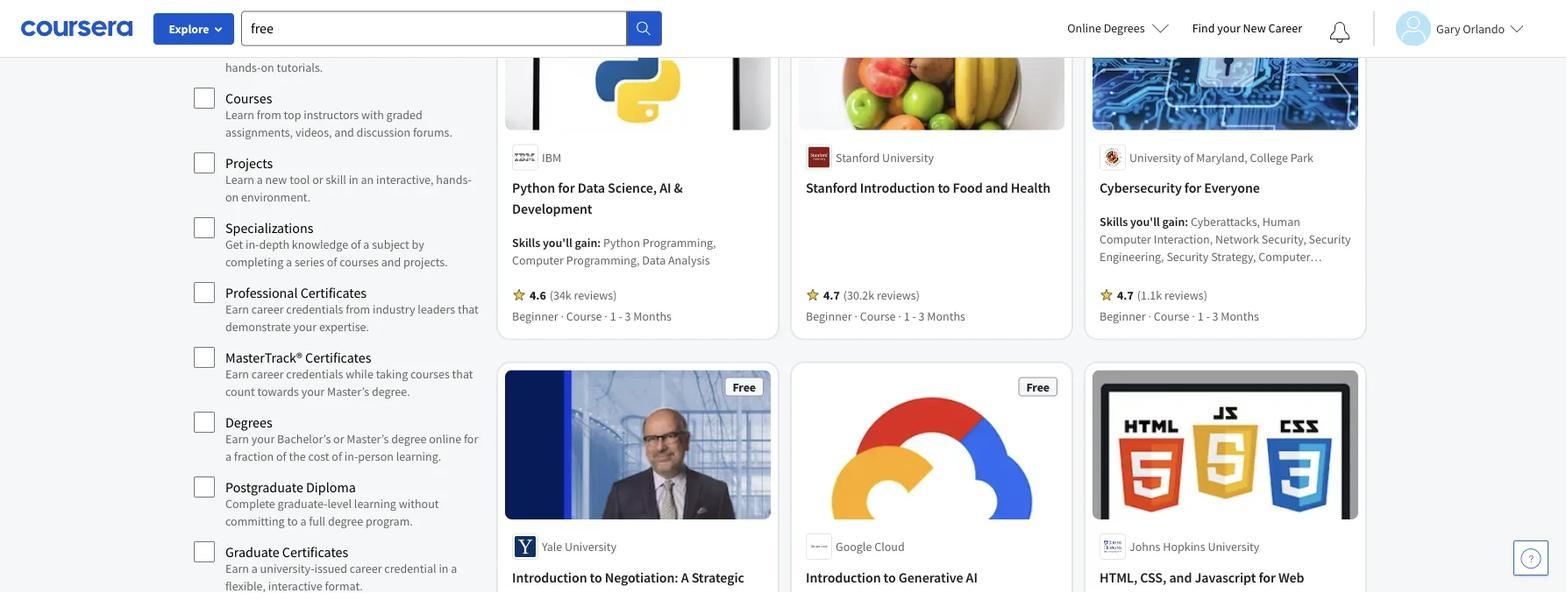 Task type: describe. For each thing, give the bounding box(es) containing it.
data inside python for data science, ai & development
[[578, 179, 605, 197]]

3 · from the left
[[855, 308, 858, 324]]

earn for professional certificates
[[225, 302, 249, 317]]

university up stanford introduction to food and health
[[882, 149, 934, 165]]

beginner for cybersecurity for everyone
[[1100, 308, 1146, 324]]

on for guided projects
[[261, 60, 274, 75]]

and inside cyberattacks, human computer interaction, network security, security engineering, security strategy, computer security models, leadership and management, risk management, software security, computer security incident management
[[1246, 266, 1266, 282]]

negotiation:
[[605, 569, 679, 587]]

knowledge
[[292, 237, 348, 253]]

introduction for introduction to generative ai
[[806, 569, 881, 587]]

explore
[[169, 21, 209, 37]]

learn for projects
[[225, 172, 254, 188]]

online
[[1068, 20, 1101, 36]]

full
[[309, 514, 325, 530]]

&
[[674, 179, 683, 197]]

of up cybersecurity for everyone on the right top of page
[[1184, 149, 1194, 165]]

assignments,
[[225, 125, 293, 140]]

What do you want to learn? text field
[[241, 11, 627, 46]]

career
[[1269, 20, 1302, 36]]

count
[[225, 384, 255, 400]]

free for introduction to generative ai
[[1026, 379, 1050, 395]]

a left 'series'
[[286, 254, 292, 270]]

google cloud
[[836, 539, 905, 555]]

graded
[[386, 107, 423, 123]]

build
[[225, 42, 252, 58]]

on for projects
[[225, 189, 239, 205]]

4.6 (34k reviews)
[[530, 287, 617, 303]]

cyberattacks,
[[1191, 213, 1260, 229]]

generative
[[899, 569, 963, 587]]

in for graduate certificates
[[439, 561, 449, 577]]

career for mastertrack®
[[251, 367, 284, 382]]

a right credential at bottom
[[451, 561, 457, 577]]

guided
[[225, 25, 268, 42]]

interactive,
[[376, 172, 434, 188]]

bachelor's
[[277, 432, 331, 447]]

gary orlando
[[1437, 21, 1505, 36]]

4 · from the left
[[898, 308, 901, 324]]

0 vertical spatial programming,
[[643, 234, 716, 250]]

of right cost
[[332, 449, 342, 465]]

interaction,
[[1154, 231, 1213, 247]]

job-
[[255, 42, 275, 58]]

graduate
[[225, 544, 279, 561]]

that for professional certificates
[[458, 302, 479, 317]]

beginner for python for data science, ai & development
[[512, 308, 558, 324]]

guided projects
[[225, 25, 318, 42]]

master's inside the earn career credentials while taking courses that count towards your master's degree.
[[327, 384, 369, 400]]

yale
[[542, 539, 562, 555]]

certificates for professional certificates
[[301, 284, 367, 302]]

stanford for stanford introduction to food and health
[[806, 179, 857, 197]]

a inside complete graduate-level learning without committing to a full degree program.
[[300, 514, 306, 530]]

food
[[953, 179, 983, 197]]

from inside learn from top instructors with graded assignments, videos, and discussion forums.
[[257, 107, 281, 123]]

you'll for python
[[543, 234, 573, 250]]

expertise.
[[319, 319, 369, 335]]

university of maryland, college park
[[1130, 149, 1314, 165]]

learn a new tool or skill in an interactive, hands- on environment.
[[225, 172, 472, 205]]

ai inside python for data science, ai & development
[[660, 179, 671, 197]]

python for for
[[512, 179, 555, 197]]

an
[[361, 172, 374, 188]]

introduction for introduction to negotiation: a strategic playbook for becoming a principled an
[[512, 569, 587, 587]]

1 vertical spatial degrees
[[225, 414, 272, 432]]

python for data science, ai & development
[[512, 179, 683, 218]]

2 months from the left
[[927, 308, 966, 324]]

introduction to generative ai link
[[806, 567, 1058, 588]]

earn career credentials from industry leaders that demonstrate your expertise.
[[225, 302, 479, 335]]

tool
[[290, 172, 310, 188]]

human
[[1263, 213, 1301, 229]]

you'll for cybersecurity
[[1131, 213, 1160, 229]]

cybersecurity for everyone
[[1100, 179, 1260, 197]]

skills you'll gain : for cybersecurity
[[1100, 213, 1191, 229]]

coursera image
[[21, 14, 132, 42]]

discussion
[[357, 125, 411, 140]]

relevant
[[275, 42, 317, 58]]

analysis
[[668, 252, 710, 268]]

to inside complete graduate-level learning without committing to a full degree program.
[[287, 514, 298, 530]]

with inside the build job-relevant skills in under 2 hours with hands-on tutorials.
[[433, 42, 456, 58]]

cybersecurity
[[1100, 179, 1182, 197]]

earn for mastertrack® certificates
[[225, 367, 249, 382]]

and inside learn from top instructors with graded assignments, videos, and discussion forums.
[[334, 125, 354, 140]]

management
[[1189, 301, 1256, 317]]

security up risk
[[1100, 266, 1142, 282]]

5 · from the left
[[1148, 308, 1152, 324]]

introduction to negotiation: a strategic playbook for becoming a principled an
[[512, 569, 749, 594]]

everyone
[[1204, 179, 1260, 197]]

4.7 for 4.7 (30.2k reviews)
[[824, 287, 840, 303]]

4.7 for 4.7 (1.1k reviews)
[[1117, 287, 1134, 303]]

top
[[284, 107, 301, 123]]

and inside get in-depth knowledge of a subject by completing a series of courses and projects.
[[381, 254, 401, 270]]

level
[[328, 496, 352, 512]]

complete graduate-level learning without committing to a full degree program.
[[225, 496, 439, 530]]

course for python for data science, ai & development
[[566, 308, 602, 324]]

completing
[[225, 254, 284, 270]]

from inside earn career credentials from industry leaders that demonstrate your expertise.
[[346, 302, 370, 317]]

to down cloud
[[884, 569, 896, 587]]

show notifications image
[[1330, 22, 1351, 43]]

6 · from the left
[[1192, 308, 1195, 324]]

professional
[[225, 284, 298, 302]]

introduction inside stanford introduction to food and health link
[[860, 179, 935, 197]]

certificates for mastertrack® certificates
[[305, 349, 371, 367]]

python programming, computer programming, data analysis
[[512, 234, 716, 268]]

2 1 from the left
[[904, 308, 910, 324]]

stanford introduction to food and health link
[[806, 177, 1058, 198]]

a up 'flexible,'
[[251, 561, 258, 577]]

specializations
[[225, 219, 313, 237]]

security down park
[[1309, 231, 1351, 247]]

new
[[1243, 20, 1266, 36]]

industry
[[373, 302, 415, 317]]

2 · from the left
[[605, 308, 608, 324]]

get in-depth knowledge of a subject by completing a series of courses and projects.
[[225, 237, 448, 270]]

and right food
[[986, 179, 1008, 197]]

series
[[295, 254, 324, 270]]

1 horizontal spatial ai
[[966, 569, 978, 587]]

1 vertical spatial projects
[[225, 154, 273, 172]]

johns hopkins university
[[1130, 539, 1260, 555]]

2 beginner from the left
[[806, 308, 852, 324]]

videos,
[[295, 125, 332, 140]]

4.6
[[530, 287, 546, 303]]

cost
[[308, 449, 329, 465]]

maryland,
[[1196, 149, 1248, 165]]

leadership
[[1187, 266, 1243, 282]]

a left subject
[[363, 237, 370, 253]]

- for python for data science, ai & development
[[619, 308, 622, 324]]

to inside introduction to negotiation: a strategic playbook for becoming a principled an
[[590, 569, 602, 587]]

while
[[346, 367, 373, 382]]

risk
[[1100, 284, 1121, 299]]

environment.
[[241, 189, 311, 205]]

for left everyone
[[1185, 179, 1202, 197]]

- for cybersecurity for everyone
[[1206, 308, 1210, 324]]

johns
[[1130, 539, 1161, 555]]

person
[[358, 449, 394, 465]]

for inside introduction to negotiation: a strategic playbook for becoming a principled an
[[571, 590, 588, 594]]

beginner · course · 1 - 3 months for python
[[512, 308, 672, 324]]

1 for cybersecurity for everyone
[[1198, 308, 1204, 324]]

hopkins
[[1163, 539, 1206, 555]]

get
[[225, 237, 243, 253]]

new
[[265, 172, 287, 188]]

of left subject
[[351, 237, 361, 253]]

university-
[[260, 561, 314, 577]]

diploma
[[306, 479, 356, 496]]

0 vertical spatial management,
[[1268, 266, 1338, 282]]

months for python for data science, ai & development
[[633, 308, 672, 324]]

with inside learn from top instructors with graded assignments, videos, and discussion forums.
[[361, 107, 384, 123]]

playbook
[[512, 590, 568, 594]]

hands- for projects
[[436, 172, 472, 188]]

cybersecurity for everyone link
[[1100, 177, 1352, 198]]

html, css, and javascript for web developers
[[1100, 569, 1305, 594]]

2 - from the left
[[912, 308, 916, 324]]

in- inside get in-depth knowledge of a subject by completing a series of courses and projects.
[[246, 237, 259, 253]]

reviews) for python
[[574, 287, 617, 303]]

for inside python for data science, ai & development
[[558, 179, 575, 197]]

orlando
[[1463, 21, 1505, 36]]



Task type: vqa. For each thing, say whether or not it's contained in the screenshot.
Coursera Project Network image
no



Task type: locate. For each thing, give the bounding box(es) containing it.
0 horizontal spatial ai
[[660, 179, 671, 197]]

beginner · course · 1 - 3 months down 4.7 (1.1k reviews)
[[1100, 308, 1259, 324]]

1 vertical spatial stanford
[[806, 179, 857, 197]]

master's inside earn your bachelor's or master's degree online for a fraction of the cost of in-person learning.
[[347, 432, 389, 447]]

1 learn from the top
[[225, 107, 254, 123]]

0 horizontal spatial degrees
[[225, 414, 272, 432]]

in for projects
[[349, 172, 358, 188]]

for right the playbook
[[571, 590, 588, 594]]

in- right cost
[[345, 449, 358, 465]]

degree inside complete graduate-level learning without committing to a full degree program.
[[328, 514, 363, 530]]

learn
[[225, 107, 254, 123], [225, 172, 254, 188]]

1 1 from the left
[[610, 308, 616, 324]]

1 vertical spatial data
[[642, 252, 666, 268]]

security, down human
[[1262, 231, 1307, 247]]

0 vertical spatial projects
[[270, 25, 318, 42]]

months
[[633, 308, 672, 324], [927, 308, 966, 324], [1221, 308, 1259, 324]]

and down instructors at the left of the page
[[334, 125, 354, 140]]

earn inside earn your bachelor's or master's degree online for a fraction of the cost of in-person learning.
[[225, 432, 249, 447]]

0 horizontal spatial -
[[619, 308, 622, 324]]

0 horizontal spatial on
[[225, 189, 239, 205]]

introduction down stanford university
[[860, 179, 935, 197]]

1 vertical spatial master's
[[347, 432, 389, 447]]

· down the (34k
[[561, 308, 564, 324]]

0 horizontal spatial skills you'll gain :
[[512, 234, 603, 250]]

courses down subject
[[340, 254, 379, 270]]

2 free from the left
[[1026, 379, 1050, 395]]

security,
[[1262, 231, 1307, 247], [1244, 284, 1289, 299]]

and right the 'css,'
[[1169, 569, 1192, 587]]

engineering,
[[1100, 248, 1164, 264]]

earn up the count
[[225, 367, 249, 382]]

a inside earn your bachelor's or master's degree online for a fraction of the cost of in-person learning.
[[225, 449, 232, 465]]

2 vertical spatial in
[[439, 561, 449, 577]]

ai left &
[[660, 179, 671, 197]]

science,
[[608, 179, 657, 197]]

in inside the earn a university-issued career credential in a flexible, interactive format.
[[439, 561, 449, 577]]

that up the online
[[452, 367, 473, 382]]

3 reviews) from the left
[[1165, 287, 1208, 303]]

graduate certificates
[[225, 544, 348, 561]]

0 vertical spatial in-
[[246, 237, 259, 253]]

skills up the engineering,
[[1100, 213, 1128, 229]]

1 horizontal spatial degree
[[391, 432, 427, 447]]

for inside earn your bachelor's or master's degree online for a fraction of the cost of in-person learning.
[[464, 432, 478, 447]]

1 horizontal spatial gain
[[1163, 213, 1185, 229]]

hands- inside the build job-relevant skills in under 2 hours with hands-on tutorials.
[[225, 60, 261, 75]]

0 horizontal spatial free
[[733, 379, 756, 395]]

1 down 4.7 (30.2k reviews)
[[904, 308, 910, 324]]

1 vertical spatial programming,
[[566, 252, 640, 268]]

depth
[[259, 237, 289, 253]]

1 horizontal spatial courses
[[410, 367, 450, 382]]

python for programming,
[[603, 234, 640, 250]]

certificates
[[301, 284, 367, 302], [305, 349, 371, 367], [282, 544, 348, 561]]

courses inside the earn career credentials while taking courses that count towards your master's degree.
[[410, 367, 450, 382]]

1 vertical spatial you'll
[[543, 234, 573, 250]]

3 course from the left
[[1154, 308, 1190, 324]]

beginner down risk
[[1100, 308, 1146, 324]]

1 horizontal spatial hands-
[[436, 172, 472, 188]]

1 horizontal spatial or
[[333, 432, 344, 447]]

find
[[1192, 20, 1215, 36]]

degree down 'level'
[[328, 514, 363, 530]]

in right skills on the left of the page
[[348, 42, 357, 58]]

gain for data
[[575, 234, 598, 250]]

1 vertical spatial from
[[346, 302, 370, 317]]

1 months from the left
[[633, 308, 672, 324]]

1 horizontal spatial beginner · course · 1 - 3 months
[[806, 308, 966, 324]]

html,
[[1100, 569, 1138, 587]]

for
[[558, 179, 575, 197], [1185, 179, 1202, 197], [464, 432, 478, 447], [1259, 569, 1276, 587], [571, 590, 588, 594]]

a left the new
[[257, 172, 263, 188]]

towards
[[257, 384, 299, 400]]

in
[[348, 42, 357, 58], [349, 172, 358, 188], [439, 561, 449, 577]]

of
[[1184, 149, 1194, 165], [351, 237, 361, 253], [327, 254, 337, 270], [276, 449, 286, 465], [332, 449, 342, 465]]

flexible,
[[225, 579, 266, 594]]

in-
[[246, 237, 259, 253], [345, 449, 358, 465]]

0 horizontal spatial programming,
[[566, 252, 640, 268]]

computer
[[1100, 231, 1151, 247], [1259, 248, 1311, 264], [512, 252, 564, 268], [1292, 284, 1343, 299]]

learn inside learn a new tool or skill in an interactive, hands- on environment.
[[225, 172, 254, 188]]

3 for cybersecurity for everyone
[[1213, 308, 1219, 324]]

on inside the build job-relevant skills in under 2 hours with hands-on tutorials.
[[261, 60, 274, 75]]

introduction
[[860, 179, 935, 197], [512, 569, 587, 587], [806, 569, 881, 587]]

0 vertical spatial on
[[261, 60, 274, 75]]

0 vertical spatial from
[[257, 107, 281, 123]]

2 3 from the left
[[919, 308, 925, 324]]

1 horizontal spatial skills
[[1100, 213, 1128, 229]]

by
[[412, 237, 424, 253]]

2 reviews) from the left
[[877, 287, 920, 303]]

- down software
[[1206, 308, 1210, 324]]

2 horizontal spatial beginner
[[1100, 308, 1146, 324]]

gary orlando button
[[1373, 11, 1524, 46]]

1 horizontal spatial -
[[912, 308, 916, 324]]

ibm
[[542, 149, 561, 165]]

course for cybersecurity for everyone
[[1154, 308, 1190, 324]]

3 down 4.7 (30.2k reviews)
[[919, 308, 925, 324]]

career up format.
[[350, 561, 382, 577]]

to left food
[[938, 179, 950, 197]]

park
[[1291, 149, 1314, 165]]

learn inside learn from top instructors with graded assignments, videos, and discussion forums.
[[225, 107, 254, 123]]

a
[[681, 569, 689, 587]]

health
[[1011, 179, 1051, 197]]

beginner · course · 1 - 3 months down '4.6 (34k reviews)'
[[512, 308, 672, 324]]

1 down '4.6 (34k reviews)'
[[610, 308, 616, 324]]

earn inside the earn career credentials while taking courses that count towards your master's degree.
[[225, 367, 249, 382]]

incident
[[1144, 301, 1187, 317]]

beginner · course · 1 - 3 months down 4.7 (30.2k reviews)
[[806, 308, 966, 324]]

on inside learn a new tool or skill in an interactive, hands- on environment.
[[225, 189, 239, 205]]

university right yale
[[565, 539, 617, 555]]

or inside earn your bachelor's or master's degree online for a fraction of the cost of in-person learning.
[[333, 432, 344, 447]]

or right bachelor's
[[333, 432, 344, 447]]

find your new career link
[[1184, 18, 1311, 39]]

1 horizontal spatial you'll
[[1131, 213, 1160, 229]]

career up demonstrate
[[251, 302, 284, 317]]

3 1 from the left
[[1198, 308, 1204, 324]]

demonstrate
[[225, 319, 291, 335]]

1 vertical spatial learn
[[225, 172, 254, 188]]

courses right taking
[[410, 367, 450, 382]]

2 vertical spatial career
[[350, 561, 382, 577]]

4.7 left (1.1k in the right of the page
[[1117, 287, 1134, 303]]

1 horizontal spatial degrees
[[1104, 20, 1145, 36]]

help center image
[[1521, 548, 1542, 569]]

career up towards
[[251, 367, 284, 382]]

1 horizontal spatial skills you'll gain :
[[1100, 213, 1191, 229]]

0 vertical spatial skills you'll gain :
[[1100, 213, 1191, 229]]

2 beginner · course · 1 - 3 months from the left
[[806, 308, 966, 324]]

· down '4.6 (34k reviews)'
[[605, 308, 608, 324]]

a left the full
[[300, 514, 306, 530]]

: for data
[[598, 234, 601, 250]]

projects.
[[403, 254, 448, 270]]

introduction to generative ai
[[806, 569, 978, 587]]

gain up interaction,
[[1163, 213, 1185, 229]]

developers
[[1100, 590, 1167, 594]]

: for everyone
[[1185, 213, 1189, 229]]

1 vertical spatial ai
[[966, 569, 978, 587]]

strategic
[[692, 569, 744, 587]]

1 horizontal spatial management,
[[1268, 266, 1338, 282]]

earn a university-issued career credential in a flexible, interactive format.
[[225, 561, 457, 594]]

0 horizontal spatial gain
[[575, 234, 598, 250]]

introduction inside introduction to generative ai link
[[806, 569, 881, 587]]

(30.2k
[[843, 287, 875, 303]]

2 credentials from the top
[[286, 367, 343, 382]]

in inside the build job-relevant skills in under 2 hours with hands-on tutorials.
[[348, 42, 357, 58]]

1 vertical spatial or
[[333, 432, 344, 447]]

earn up 'flexible,'
[[225, 561, 249, 577]]

skills down development on the top of page
[[512, 234, 540, 250]]

build job-relevant skills in under 2 hours with hands-on tutorials.
[[225, 42, 456, 75]]

0 horizontal spatial 4.7
[[824, 287, 840, 303]]

earn inside earn career credentials from industry leaders that demonstrate your expertise.
[[225, 302, 249, 317]]

1 beginner from the left
[[512, 308, 558, 324]]

2 horizontal spatial 1
[[1198, 308, 1204, 324]]

1 for python for data science, ai & development
[[610, 308, 616, 324]]

credentials inside the earn career credentials while taking courses that count towards your master's degree.
[[286, 367, 343, 382]]

1 horizontal spatial on
[[261, 60, 274, 75]]

1 vertical spatial on
[[225, 189, 239, 205]]

online degrees button
[[1054, 9, 1184, 47]]

0 horizontal spatial course
[[566, 308, 602, 324]]

2 course from the left
[[860, 308, 896, 324]]

0 horizontal spatial management,
[[1123, 284, 1194, 299]]

: up interaction,
[[1185, 213, 1189, 229]]

· right incident
[[1192, 308, 1195, 324]]

programming, up '4.6 (34k reviews)'
[[566, 252, 640, 268]]

3 beginner from the left
[[1100, 308, 1146, 324]]

reviews) down models,
[[1165, 287, 1208, 303]]

· down 4.7 (30.2k reviews)
[[898, 308, 901, 324]]

0 vertical spatial ai
[[660, 179, 671, 197]]

you'll down development on the top of page
[[543, 234, 573, 250]]

1 vertical spatial in
[[349, 172, 358, 188]]

0 horizontal spatial with
[[361, 107, 384, 123]]

0 vertical spatial credentials
[[286, 302, 343, 317]]

master's up 'person'
[[347, 432, 389, 447]]

network
[[1216, 231, 1259, 247]]

1 horizontal spatial reviews)
[[877, 287, 920, 303]]

and inside html, css, and javascript for web developers
[[1169, 569, 1192, 587]]

programming, up analysis
[[643, 234, 716, 250]]

career inside the earn a university-issued career credential in a flexible, interactive format.
[[350, 561, 382, 577]]

0 horizontal spatial data
[[578, 179, 605, 197]]

hands-
[[225, 60, 261, 75], [436, 172, 472, 188]]

course
[[566, 308, 602, 324], [860, 308, 896, 324], [1154, 308, 1190, 324]]

0 horizontal spatial beginner
[[512, 308, 558, 324]]

on down job-
[[261, 60, 274, 75]]

degree inside earn your bachelor's or master's degree online for a fraction of the cost of in-person learning.
[[391, 432, 427, 447]]

1 vertical spatial security,
[[1244, 284, 1289, 299]]

1 beginner · course · 1 - 3 months from the left
[[512, 308, 672, 324]]

program.
[[366, 514, 413, 530]]

interactive
[[268, 579, 323, 594]]

format.
[[325, 579, 363, 594]]

development
[[512, 200, 592, 218]]

hands- for guided projects
[[225, 60, 261, 75]]

1 - from the left
[[619, 308, 622, 324]]

0 vertical spatial skills
[[1100, 213, 1128, 229]]

stanford introduction to food and health
[[806, 179, 1051, 197]]

with right the hours
[[433, 42, 456, 58]]

skills for python for data science, ai & development
[[512, 234, 540, 250]]

beginner · course · 1 - 3 months for cybersecurity
[[1100, 308, 1259, 324]]

earn up the fraction
[[225, 432, 249, 447]]

master's down while
[[327, 384, 369, 400]]

0 horizontal spatial reviews)
[[574, 287, 617, 303]]

with up discussion
[[361, 107, 384, 123]]

2 earn from the top
[[225, 367, 249, 382]]

0 vertical spatial certificates
[[301, 284, 367, 302]]

courses inside get in-depth knowledge of a subject by completing a series of courses and projects.
[[340, 254, 379, 270]]

university up cybersecurity
[[1130, 149, 1181, 165]]

1 · from the left
[[561, 308, 564, 324]]

1 horizontal spatial data
[[642, 252, 666, 268]]

introduction inside introduction to negotiation: a strategic playbook for becoming a principled an
[[512, 569, 587, 587]]

degrees down the count
[[225, 414, 272, 432]]

1 vertical spatial degree
[[328, 514, 363, 530]]

0 horizontal spatial you'll
[[543, 234, 573, 250]]

1 3 from the left
[[625, 308, 631, 324]]

1 credentials from the top
[[286, 302, 343, 317]]

that for mastertrack® certificates
[[452, 367, 473, 382]]

1 horizontal spatial in-
[[345, 449, 358, 465]]

on
[[261, 60, 274, 75], [225, 189, 239, 205]]

0 horizontal spatial or
[[312, 172, 323, 188]]

online
[[429, 432, 461, 447]]

career for professional
[[251, 302, 284, 317]]

stanford for stanford university
[[836, 149, 880, 165]]

: down python for data science, ai & development
[[598, 234, 601, 250]]

0 vertical spatial data
[[578, 179, 605, 197]]

1 horizontal spatial with
[[433, 42, 456, 58]]

2 horizontal spatial beginner · course · 1 - 3 months
[[1100, 308, 1259, 324]]

credentials up towards
[[286, 367, 343, 382]]

python for data science, ai & development link
[[512, 177, 764, 220]]

1 horizontal spatial 1
[[904, 308, 910, 324]]

projects
[[270, 25, 318, 42], [225, 154, 273, 172]]

stanford up stanford introduction to food and health
[[836, 149, 880, 165]]

4.7
[[824, 287, 840, 303], [1117, 287, 1134, 303]]

security down interaction,
[[1167, 248, 1209, 264]]

1 4.7 from the left
[[824, 287, 840, 303]]

introduction up the playbook
[[512, 569, 587, 587]]

forums.
[[413, 125, 452, 140]]

3
[[625, 308, 631, 324], [919, 308, 925, 324], [1213, 308, 1219, 324]]

stanford
[[836, 149, 880, 165], [806, 179, 857, 197]]

skills
[[1100, 213, 1128, 229], [512, 234, 540, 250]]

that inside earn career credentials from industry leaders that demonstrate your expertise.
[[458, 302, 479, 317]]

hours
[[401, 42, 431, 58]]

3 for python for data science, ai & development
[[625, 308, 631, 324]]

beginner down (30.2k
[[806, 308, 852, 324]]

in- up the completing
[[246, 237, 259, 253]]

data inside python programming, computer programming, data analysis
[[642, 252, 666, 268]]

stanford university
[[836, 149, 934, 165]]

2
[[393, 42, 399, 58]]

you'll
[[1131, 213, 1160, 229], [543, 234, 573, 250]]

a inside introduction to negotiation: a strategic playbook for becoming a principled an
[[653, 590, 660, 594]]

earn career credentials while taking courses that count towards your master's degree.
[[225, 367, 473, 400]]

career inside earn career credentials from industry leaders that demonstrate your expertise.
[[251, 302, 284, 317]]

1 horizontal spatial beginner
[[806, 308, 852, 324]]

3 - from the left
[[1206, 308, 1210, 324]]

1 earn from the top
[[225, 302, 249, 317]]

in inside learn a new tool or skill in an interactive, hands- on environment.
[[349, 172, 358, 188]]

the
[[289, 449, 306, 465]]

2 horizontal spatial reviews)
[[1165, 287, 1208, 303]]

degree.
[[372, 384, 410, 400]]

reviews) for cybersecurity
[[1165, 287, 1208, 303]]

1 vertical spatial in-
[[345, 449, 358, 465]]

management, down human
[[1268, 266, 1338, 282]]

your up the fraction
[[251, 432, 275, 447]]

1 horizontal spatial course
[[860, 308, 896, 324]]

4.7 left (30.2k
[[824, 287, 840, 303]]

projects down the assignments,
[[225, 154, 273, 172]]

of left the
[[276, 449, 286, 465]]

3 earn from the top
[[225, 432, 249, 447]]

0 vertical spatial degree
[[391, 432, 427, 447]]

your inside the earn career credentials while taking courses that count towards your master's degree.
[[301, 384, 325, 400]]

a inside learn a new tool or skill in an interactive, hands- on environment.
[[257, 172, 263, 188]]

security down risk
[[1100, 301, 1142, 317]]

3 months from the left
[[1221, 308, 1259, 324]]

0 horizontal spatial 3
[[625, 308, 631, 324]]

python inside python for data science, ai & development
[[512, 179, 555, 197]]

4 earn from the top
[[225, 561, 249, 577]]

skills you'll gain : down development on the top of page
[[512, 234, 603, 250]]

security, up management
[[1244, 284, 1289, 299]]

course down '4.6 (34k reviews)'
[[566, 308, 602, 324]]

3 beginner · course · 1 - 3 months from the left
[[1100, 308, 1259, 324]]

2 learn from the top
[[225, 172, 254, 188]]

in- inside earn your bachelor's or master's degree online for a fraction of the cost of in-person learning.
[[345, 449, 358, 465]]

1 horizontal spatial months
[[927, 308, 966, 324]]

0 horizontal spatial skills
[[512, 234, 540, 250]]

1 horizontal spatial 4.7
[[1117, 287, 1134, 303]]

1 reviews) from the left
[[574, 287, 617, 303]]

that right leaders
[[458, 302, 479, 317]]

a down negotiation:
[[653, 590, 660, 594]]

data left science,
[[578, 179, 605, 197]]

html, css, and javascript for web developers link
[[1100, 567, 1352, 594]]

0 horizontal spatial :
[[598, 234, 601, 250]]

0 vertical spatial learn
[[225, 107, 254, 123]]

your inside earn career credentials from industry leaders that demonstrate your expertise.
[[293, 319, 317, 335]]

credentials for mastertrack®
[[286, 367, 343, 382]]

earn for degrees
[[225, 432, 249, 447]]

1 vertical spatial hands-
[[436, 172, 472, 188]]

for right the online
[[464, 432, 478, 447]]

gary
[[1437, 21, 1461, 36]]

degrees inside dropdown button
[[1104, 20, 1145, 36]]

earn inside the earn a university-issued career credential in a flexible, interactive format.
[[225, 561, 249, 577]]

learn up the assignments,
[[225, 107, 254, 123]]

0 horizontal spatial from
[[257, 107, 281, 123]]

for left "web"
[[1259, 569, 1276, 587]]

certificates for graduate certificates
[[282, 544, 348, 561]]

hands- down the 'build'
[[225, 60, 261, 75]]

cloud
[[875, 539, 905, 555]]

certificates down "expertise."
[[305, 349, 371, 367]]

1 vertical spatial gain
[[575, 234, 598, 250]]

gain for everyone
[[1163, 213, 1185, 229]]

skills you'll gain : down cybersecurity
[[1100, 213, 1191, 229]]

course down 4.7 (1.1k reviews)
[[1154, 308, 1190, 324]]

1 free from the left
[[733, 379, 756, 395]]

learn for courses
[[225, 107, 254, 123]]

a
[[257, 172, 263, 188], [363, 237, 370, 253], [286, 254, 292, 270], [225, 449, 232, 465], [300, 514, 306, 530], [251, 561, 258, 577], [451, 561, 457, 577], [653, 590, 660, 594]]

css,
[[1140, 569, 1167, 587]]

0 vertical spatial that
[[458, 302, 479, 317]]

earn for graduate certificates
[[225, 561, 249, 577]]

0 vertical spatial degrees
[[1104, 20, 1145, 36]]

skills for cybersecurity for everyone
[[1100, 213, 1128, 229]]

or inside learn a new tool or skill in an interactive, hands- on environment.
[[312, 172, 323, 188]]

1 horizontal spatial programming,
[[643, 234, 716, 250]]

career inside the earn career credentials while taking courses that count towards your master's degree.
[[251, 367, 284, 382]]

courses
[[225, 89, 272, 107]]

free for introduction to negotiation: a strategic playbook for becoming a principled an
[[733, 379, 756, 395]]

skills
[[320, 42, 345, 58]]

without
[[399, 496, 439, 512]]

· down (30.2k
[[855, 308, 858, 324]]

credentials for professional
[[286, 302, 343, 317]]

skills you'll gain : for python
[[512, 234, 603, 250]]

of down knowledge
[[327, 254, 337, 270]]

0 vertical spatial with
[[433, 42, 456, 58]]

computer inside python programming, computer programming, data analysis
[[512, 252, 564, 268]]

0 vertical spatial gain
[[1163, 213, 1185, 229]]

0 vertical spatial or
[[312, 172, 323, 188]]

3 3 from the left
[[1213, 308, 1219, 324]]

python down python for data science, ai & development link
[[603, 234, 640, 250]]

0 vertical spatial in
[[348, 42, 357, 58]]

0 horizontal spatial python
[[512, 179, 555, 197]]

2 horizontal spatial -
[[1206, 308, 1210, 324]]

hands- right interactive,
[[436, 172, 472, 188]]

1 horizontal spatial from
[[346, 302, 370, 317]]

0 vertical spatial security,
[[1262, 231, 1307, 247]]

learn left the new
[[225, 172, 254, 188]]

your up mastertrack® certificates
[[293, 319, 317, 335]]

1 vertical spatial management,
[[1123, 284, 1194, 299]]

certificates down the full
[[282, 544, 348, 561]]

months for cybersecurity for everyone
[[1221, 308, 1259, 324]]

1 course from the left
[[566, 308, 602, 324]]

graduate-
[[278, 496, 328, 512]]

gain down python for data science, ai & development
[[575, 234, 598, 250]]

your right towards
[[301, 384, 325, 400]]

1 vertical spatial :
[[598, 234, 601, 250]]

stanford down stanford university
[[806, 179, 857, 197]]

None search field
[[241, 11, 662, 46]]

leaders
[[418, 302, 455, 317]]

python inside python programming, computer programming, data analysis
[[603, 234, 640, 250]]

mastertrack® certificates
[[225, 349, 371, 367]]

0 horizontal spatial degree
[[328, 514, 363, 530]]

hands- inside learn a new tool or skill in an interactive, hands- on environment.
[[436, 172, 472, 188]]

ai
[[660, 179, 671, 197], [966, 569, 978, 587]]

1 horizontal spatial python
[[603, 234, 640, 250]]

learn from top instructors with graded assignments, videos, and discussion forums.
[[225, 107, 452, 140]]

credentials inside earn career credentials from industry leaders that demonstrate your expertise.
[[286, 302, 343, 317]]

1 vertical spatial courses
[[410, 367, 450, 382]]

2 4.7 from the left
[[1117, 287, 1134, 303]]

your right find on the right
[[1218, 20, 1241, 36]]

strategy,
[[1211, 248, 1256, 264]]

1 vertical spatial career
[[251, 367, 284, 382]]

1 vertical spatial with
[[361, 107, 384, 123]]

master's
[[327, 384, 369, 400], [347, 432, 389, 447]]

explore button
[[153, 13, 234, 45]]

that inside the earn career credentials while taking courses that count towards your master's degree.
[[452, 367, 473, 382]]

for inside html, css, and javascript for web developers
[[1259, 569, 1276, 587]]

data left analysis
[[642, 252, 666, 268]]

university up javascript
[[1208, 539, 1260, 555]]

courses
[[340, 254, 379, 270], [410, 367, 450, 382]]

your inside earn your bachelor's or master's degree online for a fraction of the cost of in-person learning.
[[251, 432, 275, 447]]

-
[[619, 308, 622, 324], [912, 308, 916, 324], [1206, 308, 1210, 324]]

0 horizontal spatial beginner · course · 1 - 3 months
[[512, 308, 672, 324]]

beginner
[[512, 308, 558, 324], [806, 308, 852, 324], [1100, 308, 1146, 324]]



